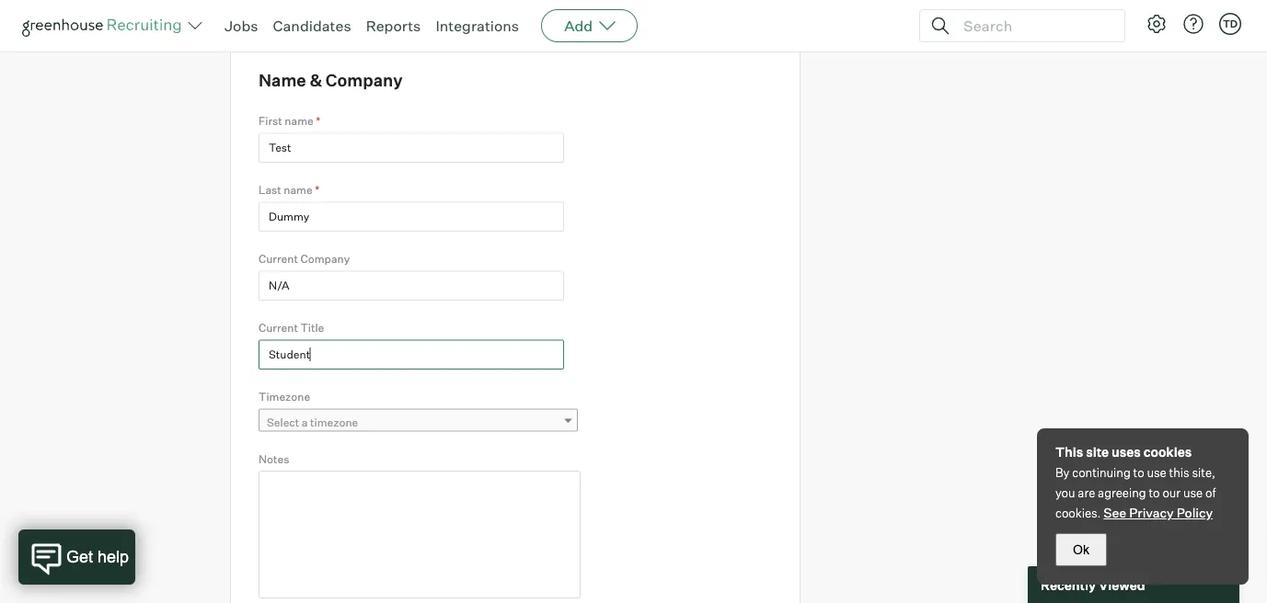 Task type: locate. For each thing, give the bounding box(es) containing it.
title
[[300, 321, 324, 335]]

see
[[1104, 505, 1127, 521]]

current down last
[[259, 252, 298, 266]]

name & company
[[259, 70, 403, 91]]

company
[[326, 70, 403, 91], [300, 252, 350, 266]]

this
[[1169, 466, 1190, 480]]

* right last
[[315, 183, 319, 197]]

name
[[259, 70, 306, 91]]

recently
[[1041, 577, 1096, 593]]

uses
[[1112, 444, 1141, 461]]

name right first
[[285, 114, 314, 128]]

last name *
[[259, 183, 319, 197]]

agreeing
[[1098, 486, 1146, 501]]

1 current from the top
[[259, 252, 298, 266]]

0 vertical spatial *
[[316, 114, 320, 128]]

select a timezone
[[267, 416, 358, 430]]

of
[[1206, 486, 1216, 501]]

name
[[285, 114, 314, 128], [284, 183, 313, 197]]

*
[[316, 114, 320, 128], [315, 183, 319, 197]]

0 vertical spatial name
[[285, 114, 314, 128]]

current left title
[[259, 321, 298, 335]]

1 vertical spatial current
[[259, 321, 298, 335]]

name right last
[[284, 183, 313, 197]]

company up title
[[300, 252, 350, 266]]

use left of
[[1183, 486, 1203, 501]]

notes
[[259, 452, 289, 466]]

to down uses
[[1133, 466, 1145, 480]]

Notes text field
[[259, 471, 581, 599]]

configure image
[[1146, 13, 1168, 35]]

candidates
[[273, 17, 351, 35]]

integrations link
[[436, 17, 519, 35]]

1 horizontal spatial use
[[1183, 486, 1203, 501]]

add
[[564, 17, 593, 35]]

site,
[[1192, 466, 1216, 480]]

by continuing to use this site, you are agreeing to our use of cookies.
[[1056, 466, 1216, 521]]

* for last name *
[[315, 183, 319, 197]]

0 horizontal spatial use
[[1147, 466, 1167, 480]]

td
[[1223, 17, 1238, 30]]

2 current from the top
[[259, 321, 298, 335]]

1 vertical spatial *
[[315, 183, 319, 197]]

integrations
[[436, 17, 519, 35]]

current
[[259, 252, 298, 266], [259, 321, 298, 335]]

policy
[[1177, 505, 1213, 521]]

company right the &
[[326, 70, 403, 91]]

0 vertical spatial to
[[1133, 466, 1145, 480]]

cookies
[[1144, 444, 1192, 461]]

this
[[1056, 444, 1083, 461]]

0 vertical spatial current
[[259, 252, 298, 266]]

to left our
[[1149, 486, 1160, 501]]

first name *
[[259, 114, 320, 128]]

1 vertical spatial name
[[284, 183, 313, 197]]

ok
[[1073, 543, 1090, 557]]

candidates link
[[273, 17, 351, 35]]

a
[[302, 416, 308, 430]]

name for first
[[285, 114, 314, 128]]

* down the &
[[316, 114, 320, 128]]

&
[[310, 70, 322, 91]]

select a timezone link
[[259, 409, 578, 436]]

first
[[259, 114, 282, 128]]

use left this
[[1147, 466, 1167, 480]]

0 vertical spatial company
[[326, 70, 403, 91]]

None text field
[[259, 271, 564, 301]]

None text field
[[259, 133, 564, 163], [259, 202, 564, 232], [259, 340, 564, 370], [259, 133, 564, 163], [259, 202, 564, 232], [259, 340, 564, 370]]

use
[[1147, 466, 1167, 480], [1183, 486, 1203, 501]]

* for first name *
[[316, 114, 320, 128]]

1 vertical spatial to
[[1149, 486, 1160, 501]]

1 horizontal spatial to
[[1149, 486, 1160, 501]]

to
[[1133, 466, 1145, 480], [1149, 486, 1160, 501]]



Task type: vqa. For each thing, say whether or not it's contained in the screenshot.
'and'
no



Task type: describe. For each thing, give the bounding box(es) containing it.
site
[[1086, 444, 1109, 461]]

td button
[[1219, 13, 1241, 35]]

ok button
[[1056, 534, 1107, 567]]

are
[[1078, 486, 1095, 501]]

you
[[1056, 486, 1075, 501]]

select
[[267, 416, 299, 430]]

see privacy policy link
[[1104, 505, 1213, 521]]

jobs link
[[225, 17, 258, 35]]

continuing
[[1072, 466, 1131, 480]]

0 horizontal spatial to
[[1133, 466, 1145, 480]]

jobs
[[225, 17, 258, 35]]

by
[[1056, 466, 1070, 480]]

current company
[[259, 252, 350, 266]]

add button
[[541, 9, 638, 42]]

see privacy policy
[[1104, 505, 1213, 521]]

privacy
[[1129, 505, 1174, 521]]

timezone
[[259, 390, 310, 404]]

Search text field
[[959, 12, 1108, 39]]

current title
[[259, 321, 324, 335]]

timezone
[[310, 416, 358, 430]]

td button
[[1216, 9, 1245, 39]]

current for current company
[[259, 252, 298, 266]]

our
[[1163, 486, 1181, 501]]

recently viewed
[[1041, 577, 1145, 593]]

reports
[[366, 17, 421, 35]]

current for current title
[[259, 321, 298, 335]]

this site uses cookies
[[1056, 444, 1192, 461]]

0 vertical spatial use
[[1147, 466, 1167, 480]]

name for last
[[284, 183, 313, 197]]

cookies.
[[1056, 506, 1101, 521]]

1 vertical spatial company
[[300, 252, 350, 266]]

viewed
[[1099, 577, 1145, 593]]

greenhouse recruiting image
[[22, 15, 188, 37]]

1 vertical spatial use
[[1183, 486, 1203, 501]]

reports link
[[366, 17, 421, 35]]

last
[[259, 183, 281, 197]]



